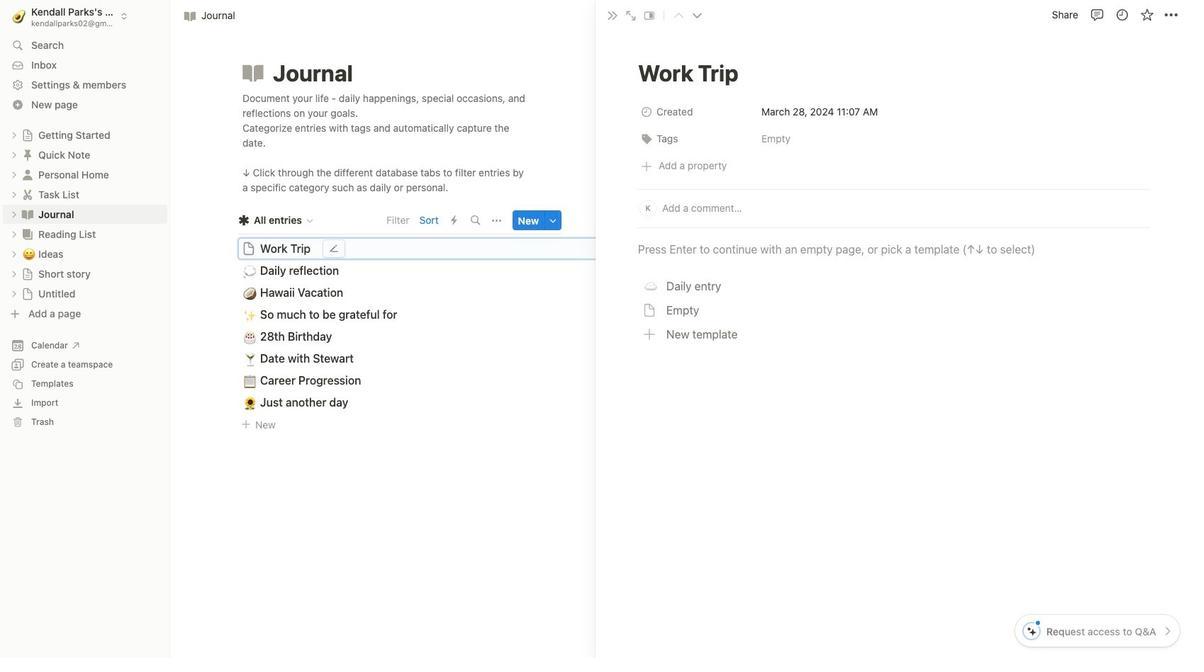 Task type: locate. For each thing, give the bounding box(es) containing it.
3 open image from the top
[[10, 230, 18, 239]]

previous page image
[[674, 11, 684, 21]]

row
[[637, 100, 1150, 127], [637, 127, 1150, 154]]

open image
[[10, 131, 18, 139], [10, 151, 18, 159], [10, 210, 18, 219], [10, 290, 18, 298]]

🥥 image
[[243, 284, 257, 302]]

favorite image
[[1140, 8, 1154, 22], [1142, 9, 1156, 23]]

1 open image from the top
[[10, 171, 18, 179]]

updates image
[[1115, 8, 1130, 22]]

open image
[[10, 171, 18, 179], [10, 190, 18, 199], [10, 230, 18, 239], [10, 250, 18, 259], [10, 270, 18, 278]]

📋 image
[[243, 372, 257, 390]]

menu
[[637, 275, 1037, 346]]

next page image
[[692, 11, 702, 21]]

4 open image from the top
[[10, 290, 18, 298]]

page properties table
[[637, 100, 1150, 154]]

3 open image from the top
[[10, 210, 18, 219]]

2 open image from the top
[[10, 151, 18, 159]]

💭 image
[[243, 262, 257, 280]]

comments image
[[1091, 8, 1105, 22]]

change page icon image
[[240, 60, 266, 86], [21, 129, 34, 142], [21, 148, 35, 162], [21, 168, 35, 182], [21, 188, 35, 202], [21, 207, 35, 222], [21, 227, 35, 242], [21, 268, 34, 281], [21, 288, 34, 300]]

create and view automations image
[[451, 216, 458, 226]]



Task type: vqa. For each thing, say whether or not it's contained in the screenshot.
the Updates image
yes



Task type: describe. For each thing, give the bounding box(es) containing it.
🍸 image
[[243, 350, 257, 368]]

5 open image from the top
[[10, 270, 18, 278]]

1 open image from the top
[[10, 131, 18, 139]]

open in full page image
[[626, 10, 637, 21]]

edit image
[[329, 244, 339, 254]]

4 open image from the top
[[10, 250, 18, 259]]

1 row from the top
[[637, 100, 1150, 127]]

🥑 image
[[12, 7, 26, 25]]

🎂 image
[[243, 328, 257, 346]]

😀 image
[[23, 246, 35, 262]]

updates image
[[1117, 9, 1131, 23]]

🌻 image
[[243, 394, 257, 412]]

✨ image
[[243, 306, 257, 324]]

2 row from the top
[[637, 127, 1150, 154]]

close image
[[607, 10, 618, 21]]

2 open image from the top
[[10, 190, 18, 199]]



